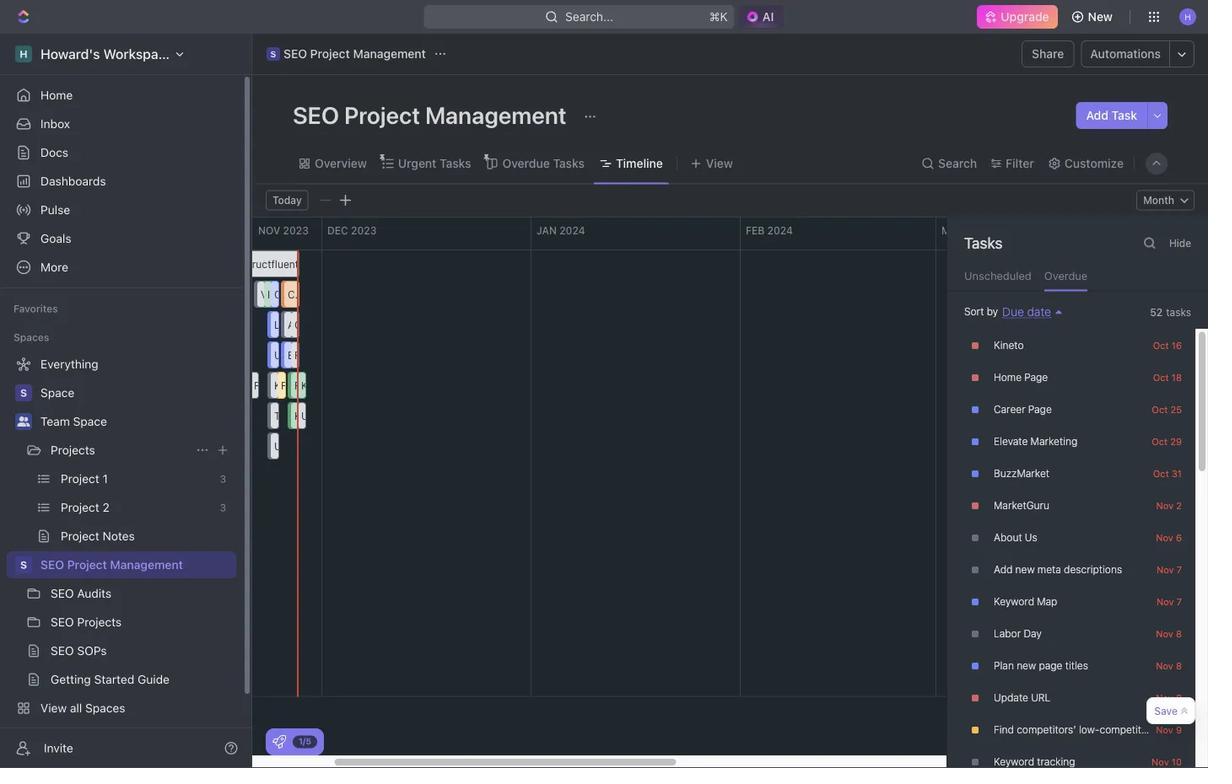 Task type: locate. For each thing, give the bounding box(es) containing it.
tasks right the urgent
[[440, 157, 471, 170]]

seo project management, , element
[[267, 47, 280, 61], [15, 557, 32, 574]]

elevate marketing
[[994, 435, 1078, 447]]

1 vertical spatial space
[[73, 415, 107, 429]]

nov for keyword map
[[1157, 597, 1174, 608]]

page up career page
[[1025, 371, 1048, 383]]

spaces
[[14, 332, 49, 343], [85, 702, 125, 716]]

nov 6
[[1156, 532, 1182, 543]]

dec 2023
[[327, 224, 377, 236]]

2024 right feb
[[768, 224, 793, 236]]

home link
[[7, 82, 236, 109]]

s inside the s seo project management
[[270, 49, 276, 59]]

1 vertical spatial h
[[20, 48, 28, 60]]

keyword for keyword map
[[994, 596, 1035, 608]]

1 keyword from the top
[[994, 596, 1035, 608]]

1 vertical spatial nov 8
[[1156, 661, 1182, 672]]

seo project management
[[293, 101, 572, 129], [41, 558, 183, 572]]

home down kineto
[[994, 371, 1022, 383]]

tree containing everything
[[7, 351, 236, 751]]

pulse link
[[7, 197, 236, 224]]

goals link
[[7, 225, 236, 252]]

2023 right dec
[[351, 224, 377, 236]]

tasks for overdue tasks
[[553, 157, 585, 170]]

2 down the 1
[[103, 501, 110, 515]]

2
[[1177, 500, 1182, 511], [103, 501, 110, 515]]

1 3 from the top
[[220, 473, 226, 485]]

today
[[273, 195, 302, 206]]

1 horizontal spatial seo project management, , element
[[267, 47, 280, 61]]

tree
[[7, 351, 236, 751]]

titles
[[1065, 660, 1088, 672]]

0 vertical spatial projects
[[51, 443, 95, 457]]

career page
[[994, 403, 1052, 415]]

new for plan
[[1017, 660, 1036, 672]]

1 vertical spatial overdue
[[1044, 270, 1088, 282]]

seo project management inside tree
[[41, 558, 183, 572]]

getting started guide link
[[51, 667, 233, 694]]

h inside dropdown button
[[1185, 12, 1191, 21]]

1 vertical spatial home
[[994, 371, 1022, 383]]

map
[[1037, 596, 1058, 608]]

page
[[1025, 371, 1048, 383], [1029, 403, 1052, 415]]

2 2 from the left
[[103, 501, 110, 515]]

tasks inside overdue tasks link
[[553, 157, 585, 170]]

2 vertical spatial nov 8
[[1156, 693, 1182, 704]]

onboarding checklist button element
[[273, 736, 286, 749]]

overdue up date
[[1044, 270, 1088, 282]]

keyword up labor day
[[994, 596, 1035, 608]]

0 horizontal spatial add
[[994, 564, 1013, 576]]

tasks for urgent tasks
[[440, 157, 471, 170]]

keyword for keyword tracking
[[994, 756, 1035, 768]]

automations button
[[1082, 41, 1170, 67]]

save
[[1155, 705, 1178, 717]]

space up team
[[41, 386, 74, 400]]

0 horizontal spatial home
[[41, 88, 73, 102]]

nov for find competitors' low-competition topics
[[1156, 725, 1174, 736]]

1 2 from the left
[[1177, 500, 1182, 511]]

task
[[1112, 108, 1137, 122]]

25
[[1171, 404, 1182, 415]]

0 vertical spatial 8
[[1176, 629, 1182, 640]]

2023 for nov 2023
[[283, 224, 309, 236]]

add inside add task button
[[1086, 108, 1109, 122]]

overdue
[[503, 157, 550, 170], [1044, 270, 1088, 282]]

2 2024 from the left
[[768, 224, 793, 236]]

overdue for overdue tasks
[[503, 157, 550, 170]]

1 vertical spatial 7
[[1177, 597, 1182, 608]]

3 2024 from the left
[[967, 224, 993, 236]]

seo audits link
[[51, 581, 233, 608]]

tree inside sidebar navigation
[[7, 351, 236, 751]]

nov 2023
[[258, 224, 309, 236]]

s seo project management
[[270, 47, 426, 61]]

52
[[1150, 307, 1163, 319]]

projects
[[51, 443, 95, 457], [77, 616, 122, 629]]

2024 for jan 2024
[[560, 224, 585, 236]]

descriptions
[[1064, 564, 1122, 576]]

2 3 from the top
[[220, 502, 226, 514]]

1 horizontal spatial 2024
[[768, 224, 793, 236]]

update url
[[994, 692, 1051, 704]]

new right plan
[[1017, 660, 1036, 672]]

2 nov 7 from the top
[[1157, 597, 1182, 608]]

0 vertical spatial page
[[1025, 371, 1048, 383]]

0 horizontal spatial seo project management
[[41, 558, 183, 572]]

1 vertical spatial 8
[[1176, 661, 1182, 672]]

new left meta
[[1016, 564, 1035, 576]]

add left task
[[1086, 108, 1109, 122]]

search button
[[916, 152, 982, 176]]

seo for "seo sops" 'link'
[[51, 644, 74, 658]]

new for add
[[1016, 564, 1035, 576]]

team
[[41, 415, 70, 429]]

2 8 from the top
[[1176, 661, 1182, 672]]

upgrade link
[[977, 5, 1058, 29]]

2 7 from the top
[[1177, 597, 1182, 608]]

2023
[[283, 224, 309, 236], [351, 224, 377, 236]]

project 1 link
[[61, 466, 213, 493]]

0 vertical spatial view
[[706, 157, 733, 170]]

oct left 25
[[1152, 404, 1168, 415]]

1 vertical spatial projects
[[77, 616, 122, 629]]

1 vertical spatial nov 7
[[1157, 597, 1182, 608]]

space for team
[[73, 415, 107, 429]]

more
[[41, 260, 68, 274]]

home inside sidebar navigation
[[41, 88, 73, 102]]

oct for career
[[1152, 404, 1168, 415]]

oct left 18
[[1153, 372, 1169, 383]]

3 8 from the top
[[1176, 693, 1182, 704]]

add down about
[[994, 564, 1013, 576]]

1 horizontal spatial h
[[1185, 12, 1191, 21]]

add for add task
[[1086, 108, 1109, 122]]

nov for about us
[[1156, 532, 1174, 543]]

oct for elevate
[[1152, 436, 1168, 447]]

everything link
[[7, 351, 233, 378]]

1 2023 from the left
[[283, 224, 309, 236]]

seo project management up urgent tasks
[[293, 101, 572, 129]]

1 horizontal spatial home
[[994, 371, 1022, 383]]

seo for "seo projects" 'link'
[[51, 616, 74, 629]]

spaces down the favorites button
[[14, 332, 49, 343]]

favorites button
[[7, 299, 65, 319]]

timeline
[[616, 157, 663, 170]]

0 horizontal spatial 2024
[[560, 224, 585, 236]]

page right career
[[1029, 403, 1052, 415]]

home up inbox
[[41, 88, 73, 102]]

spaces down getting started guide
[[85, 702, 125, 716]]

0 horizontal spatial view
[[41, 702, 67, 716]]

home page
[[994, 371, 1048, 383]]

tasks up unscheduled
[[964, 234, 1003, 252]]

view all spaces link
[[7, 695, 233, 722]]

2024 for mar 2024
[[967, 224, 993, 236]]

1 vertical spatial add
[[994, 564, 1013, 576]]

1 horizontal spatial overdue
[[1044, 270, 1088, 282]]

2023 for dec 2023
[[351, 224, 377, 236]]

0 horizontal spatial overdue
[[503, 157, 550, 170]]

marketguru
[[994, 500, 1050, 511]]

1 vertical spatial spaces
[[85, 702, 125, 716]]

meta
[[1038, 564, 1061, 576]]

0 vertical spatial 3
[[220, 473, 226, 485]]

2 keyword from the top
[[994, 756, 1035, 768]]

day
[[1024, 628, 1042, 640]]

view right timeline at right
[[706, 157, 733, 170]]

0 vertical spatial keyword
[[994, 596, 1035, 608]]

1 vertical spatial seo project management, , element
[[15, 557, 32, 574]]

s for space
[[20, 387, 27, 399]]

team space link
[[41, 408, 233, 435]]

3 nov 8 from the top
[[1156, 693, 1182, 704]]

keyword tracking
[[994, 756, 1076, 768]]

1 8 from the top
[[1176, 629, 1182, 640]]

new button
[[1065, 3, 1123, 30]]

s
[[270, 49, 276, 59], [20, 387, 27, 399], [20, 559, 27, 571]]

projects down team space
[[51, 443, 95, 457]]

1 horizontal spatial seo project management
[[293, 101, 572, 129]]

team space
[[41, 415, 107, 429]]

2 vertical spatial s
[[20, 559, 27, 571]]

0 horizontal spatial spaces
[[14, 332, 49, 343]]

3
[[220, 473, 226, 485], [220, 502, 226, 514]]

1 2024 from the left
[[560, 224, 585, 236]]

0 horizontal spatial tasks
[[440, 157, 471, 170]]

2024 for feb 2024
[[768, 224, 793, 236]]

oct 16
[[1153, 340, 1182, 351]]

0 horizontal spatial h
[[20, 48, 28, 60]]

8 for update url
[[1176, 693, 1182, 704]]

1 nov 8 from the top
[[1156, 629, 1182, 640]]

0 vertical spatial add
[[1086, 108, 1109, 122]]

plan
[[994, 660, 1014, 672]]

1 horizontal spatial tasks
[[553, 157, 585, 170]]

3 for 1
[[220, 473, 226, 485]]

competitors'
[[1017, 724, 1077, 736]]

space down view all spaces
[[80, 730, 114, 744]]

0 horizontal spatial 2
[[103, 501, 110, 515]]

2 vertical spatial 8
[[1176, 693, 1182, 704]]

howard's workspace, , element
[[15, 46, 32, 62]]

feb 2024
[[746, 224, 793, 236]]

1 vertical spatial view
[[41, 702, 67, 716]]

0 vertical spatial nov 8
[[1156, 629, 1182, 640]]

seo project management down notes
[[41, 558, 183, 572]]

nov
[[258, 224, 280, 236], [1156, 500, 1174, 511], [1156, 532, 1174, 543], [1157, 565, 1174, 575], [1157, 597, 1174, 608], [1156, 629, 1174, 640], [1156, 661, 1174, 672], [1156, 693, 1174, 704], [1156, 725, 1174, 736], [1152, 757, 1169, 768]]

ai
[[763, 10, 774, 24]]

2 vertical spatial management
[[110, 558, 183, 572]]

2 for project 2
[[103, 501, 110, 515]]

2 horizontal spatial tasks
[[964, 234, 1003, 252]]

0 vertical spatial home
[[41, 88, 73, 102]]

0 vertical spatial s
[[270, 49, 276, 59]]

1 horizontal spatial add
[[1086, 108, 1109, 122]]

1 vertical spatial s
[[20, 387, 27, 399]]

1 horizontal spatial 2
[[1177, 500, 1182, 511]]

space right team
[[73, 415, 107, 429]]

8
[[1176, 629, 1182, 640], [1176, 661, 1182, 672], [1176, 693, 1182, 704]]

0 horizontal spatial seo project management, , element
[[15, 557, 32, 574]]

management
[[353, 47, 426, 61], [425, 101, 567, 129], [110, 558, 183, 572]]

3 for 2
[[220, 502, 226, 514]]

about us
[[994, 532, 1038, 544]]

9
[[1176, 725, 1182, 736]]

1 7 from the top
[[1177, 565, 1182, 575]]

seo project management, , element inside tree
[[15, 557, 32, 574]]

2 vertical spatial space
[[80, 730, 114, 744]]

7 for keyword map
[[1177, 597, 1182, 608]]

nov for add new meta descriptions
[[1157, 565, 1174, 575]]

hide
[[1169, 238, 1191, 249]]

space for create
[[80, 730, 114, 744]]

nov 8 for plan new page titles
[[1156, 661, 1182, 672]]

nov 8
[[1156, 629, 1182, 640], [1156, 661, 1182, 672], [1156, 693, 1182, 704]]

keyword down find
[[994, 756, 1035, 768]]

month button
[[1137, 190, 1195, 211]]

31
[[1172, 468, 1182, 479]]

2 2023 from the left
[[351, 224, 377, 236]]

oct left 29
[[1152, 436, 1168, 447]]

projects down audits
[[77, 616, 122, 629]]

about
[[994, 532, 1022, 544]]

1 vertical spatial new
[[1017, 660, 1036, 672]]

0 vertical spatial new
[[1016, 564, 1035, 576]]

nov 7
[[1157, 565, 1182, 575], [1157, 597, 1182, 608]]

0 vertical spatial nov 7
[[1157, 565, 1182, 575]]

1 vertical spatial seo project management
[[41, 558, 183, 572]]

0 vertical spatial overdue
[[503, 157, 550, 170]]

2 inside sidebar navigation
[[103, 501, 110, 515]]

share button
[[1022, 41, 1075, 68]]

2023 down today button
[[283, 224, 309, 236]]

2 nov 8 from the top
[[1156, 661, 1182, 672]]

s for seo project management
[[20, 559, 27, 571]]

view inside button
[[706, 157, 733, 170]]

1 vertical spatial 3
[[220, 502, 226, 514]]

view button
[[684, 152, 739, 176]]

1 vertical spatial page
[[1029, 403, 1052, 415]]

audits
[[77, 587, 111, 601]]

0 vertical spatial spaces
[[14, 332, 49, 343]]

tasks inside urgent tasks link
[[440, 157, 471, 170]]

1 nov 7 from the top
[[1157, 565, 1182, 575]]

0 vertical spatial h
[[1185, 12, 1191, 21]]

0 vertical spatial 7
[[1177, 565, 1182, 575]]

getting
[[51, 673, 91, 687]]

0 vertical spatial seo project management
[[293, 101, 572, 129]]

0 horizontal spatial 2023
[[283, 224, 309, 236]]

overdue tasks
[[503, 157, 585, 170]]

view inside sidebar navigation
[[41, 702, 67, 716]]

1 horizontal spatial view
[[706, 157, 733, 170]]

docs
[[41, 146, 68, 159]]

1 horizontal spatial 2023
[[351, 224, 377, 236]]

overdue up the jan at the left of the page
[[503, 157, 550, 170]]

2 horizontal spatial 2024
[[967, 224, 993, 236]]

view for view all spaces
[[41, 702, 67, 716]]

nov 9
[[1156, 725, 1182, 736]]

view left all at the left of page
[[41, 702, 67, 716]]

find competitors' low-competition topics
[[994, 724, 1188, 736]]

1
[[103, 472, 108, 486]]

2 up 6
[[1177, 500, 1182, 511]]

constructfluent link
[[197, 250, 300, 277]]

⌘k
[[710, 10, 728, 24]]

tasks up jan 2024
[[553, 157, 585, 170]]

2024 right the jan at the left of the page
[[560, 224, 585, 236]]

1 vertical spatial keyword
[[994, 756, 1035, 768]]

jan 2024
[[537, 224, 585, 236]]

2024 right mar
[[967, 224, 993, 236]]

mar
[[942, 224, 964, 236]]

constructfluent
[[224, 258, 299, 270]]

oct left 16
[[1153, 340, 1169, 351]]



Task type: describe. For each thing, give the bounding box(es) containing it.
jan
[[537, 224, 557, 236]]

by
[[987, 306, 998, 318]]

favorites
[[14, 303, 58, 315]]

page
[[1039, 660, 1063, 672]]

home for home page
[[994, 371, 1022, 383]]

month button
[[1137, 190, 1195, 211]]

onboarding checklist button image
[[273, 736, 286, 749]]

notes
[[103, 529, 135, 543]]

career
[[994, 403, 1026, 415]]

1 horizontal spatial spaces
[[85, 702, 125, 716]]

2 for nov 2
[[1177, 500, 1182, 511]]

invite
[[44, 742, 73, 756]]

nov for update url
[[1156, 693, 1174, 704]]

space link
[[41, 380, 233, 407]]

labor
[[994, 628, 1021, 640]]

find
[[994, 724, 1014, 736]]

view all spaces
[[41, 702, 125, 716]]

marketing
[[1031, 435, 1078, 447]]

unscheduled
[[964, 270, 1032, 282]]

urgent tasks
[[398, 157, 471, 170]]

plan new page titles
[[994, 660, 1088, 672]]

customize
[[1065, 157, 1124, 170]]

today button
[[266, 190, 309, 211]]

seo projects
[[51, 616, 122, 629]]

seo audits
[[51, 587, 111, 601]]

due date
[[1003, 305, 1051, 319]]

customize button
[[1043, 152, 1129, 176]]

h button
[[1175, 3, 1202, 30]]

sort by
[[964, 306, 998, 318]]

h inside sidebar navigation
[[20, 48, 28, 60]]

sidebar navigation
[[0, 34, 256, 769]]

nov for marketguru
[[1156, 500, 1174, 511]]

nov for plan new page titles
[[1156, 661, 1174, 672]]

0 vertical spatial space
[[41, 386, 74, 400]]

overview link
[[311, 152, 367, 176]]

oct 18
[[1153, 372, 1182, 383]]

tasks
[[1166, 307, 1191, 319]]

update
[[994, 692, 1029, 704]]

view button
[[684, 144, 739, 184]]

month
[[1143, 195, 1175, 206]]

howard's workspace
[[41, 46, 173, 62]]

29
[[1171, 436, 1182, 447]]

0 vertical spatial seo project management, , element
[[267, 47, 280, 61]]

urgent
[[398, 157, 437, 170]]

nov 8 for labor day
[[1156, 629, 1182, 640]]

labor day
[[994, 628, 1042, 640]]

due
[[1003, 305, 1024, 319]]

ai button
[[739, 5, 784, 29]]

7 for add new meta descriptions
[[1177, 565, 1182, 575]]

6
[[1176, 532, 1182, 543]]

view for view
[[706, 157, 733, 170]]

seo sops link
[[51, 638, 233, 665]]

create space
[[41, 730, 114, 744]]

nov for keyword tracking
[[1152, 757, 1169, 768]]

oct left 31
[[1153, 468, 1169, 479]]

elevate
[[994, 435, 1028, 447]]

1 vertical spatial management
[[425, 101, 567, 129]]

sort
[[964, 306, 984, 318]]

pulse
[[41, 203, 70, 217]]

user group image
[[17, 417, 30, 427]]

dashboards link
[[7, 168, 236, 195]]

timeline link
[[613, 152, 663, 176]]

mar 2024
[[942, 224, 993, 236]]

urgent tasks link
[[395, 152, 471, 176]]

inbox
[[41, 117, 70, 131]]

nov 8 for update url
[[1156, 693, 1182, 704]]

tracking
[[1037, 756, 1076, 768]]

overdue for overdue
[[1044, 270, 1088, 282]]

guide
[[138, 673, 170, 687]]

project 2 link
[[61, 494, 213, 521]]

oct 25
[[1152, 404, 1182, 415]]

howard's
[[41, 46, 100, 62]]

nov for labor day
[[1156, 629, 1174, 640]]

16
[[1172, 340, 1182, 351]]

8 for plan new page titles
[[1176, 661, 1182, 672]]

filter
[[1006, 157, 1034, 170]]

nov 7 for keyword map
[[1157, 597, 1182, 608]]

automations
[[1091, 47, 1161, 61]]

competition
[[1100, 724, 1156, 736]]

oct for home
[[1153, 372, 1169, 383]]

10
[[1172, 757, 1182, 768]]

nov 7 for add new meta descriptions
[[1157, 565, 1182, 575]]

project notes link
[[61, 523, 233, 550]]

seo project management link
[[41, 552, 233, 579]]

management inside sidebar navigation
[[110, 558, 183, 572]]

space, , element
[[15, 385, 32, 402]]

seo projects link
[[51, 609, 233, 636]]

projects inside 'link'
[[77, 616, 122, 629]]

add task
[[1086, 108, 1137, 122]]

page for career page
[[1029, 403, 1052, 415]]

0 vertical spatial management
[[353, 47, 426, 61]]

feb
[[746, 224, 765, 236]]

18
[[1172, 372, 1182, 383]]

8 for labor day
[[1176, 629, 1182, 640]]

new
[[1088, 10, 1113, 24]]

low-
[[1079, 724, 1100, 736]]

page for home page
[[1025, 371, 1048, 383]]

keyword map
[[994, 596, 1058, 608]]

add for add new meta descriptions
[[994, 564, 1013, 576]]

home for home
[[41, 88, 73, 102]]

upgrade
[[1001, 10, 1049, 24]]

nov 10
[[1152, 757, 1182, 768]]

seo for seo project management link
[[41, 558, 64, 572]]

seo for seo audits link
[[51, 587, 74, 601]]

everything
[[41, 357, 98, 371]]

more button
[[7, 254, 236, 281]]



Task type: vqa. For each thing, say whether or not it's contained in the screenshot.


